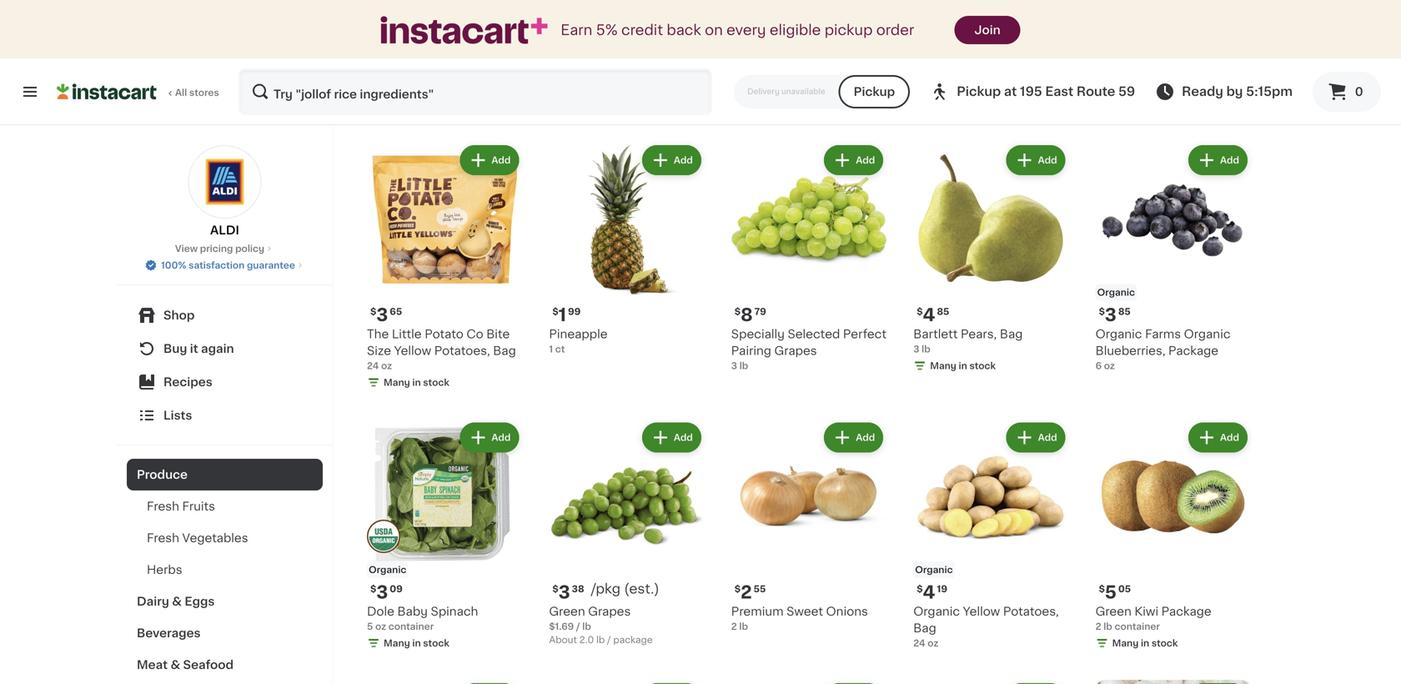 Task type: describe. For each thing, give the bounding box(es) containing it.
iceberg lettuce
[[1096, 51, 1190, 63]]

lists link
[[127, 399, 323, 432]]

container for 5
[[1115, 622, 1161, 631]]

bartlett pears, bag 3 lb
[[914, 328, 1023, 354]]

apple
[[985, 51, 1019, 63]]

all stores
[[175, 88, 219, 97]]

09
[[390, 585, 403, 594]]

organic yellow potatoes, bag 24 oz
[[914, 606, 1060, 648]]

on
[[705, 23, 723, 37]]

$ 4 19
[[917, 584, 948, 601]]

at
[[1005, 86, 1018, 98]]

organic down the '$ 3 85' at the right top of the page
[[1096, 328, 1143, 340]]

red
[[732, 51, 755, 63]]

2 for green
[[1096, 622, 1102, 631]]

lb up 2.0
[[583, 622, 591, 631]]

fresh for fresh vegetables
[[147, 532, 179, 544]]

ready by 5:15pm link
[[1156, 82, 1293, 102]]

english
[[367, 51, 410, 63]]

farms
[[1146, 328, 1182, 340]]

aldi logo image
[[188, 145, 262, 219]]

stock for bartlett pears, bag
[[970, 361, 996, 371]]

every
[[727, 23, 767, 37]]

stock for the little potato co bite size yellow potatoes, bag
[[423, 378, 450, 387]]

stock for dole baby spinach
[[423, 639, 450, 648]]

85 for 4
[[937, 307, 950, 316]]

organic up 09
[[369, 565, 407, 575]]

add button for dole baby spinach
[[460, 423, 519, 453]]

many in stock down iceberg lettuce
[[1113, 84, 1179, 93]]

add for green grapes
[[674, 433, 693, 442]]

add for premium sweet onions
[[856, 433, 876, 442]]

4 for organic yellow potatoes, bag
[[923, 584, 936, 601]]

stock down lettuce
[[1152, 84, 1179, 93]]

fresh fruits
[[147, 501, 215, 512]]

add button for bartlett pears, bag
[[1007, 145, 1066, 175]]

$ for $ 5 05
[[1100, 585, 1106, 594]]

route
[[1077, 86, 1116, 98]]

in for green kiwi package
[[1142, 639, 1150, 648]]

$ 3 38 /pkg (est.)
[[553, 582, 660, 601]]

organic right farms
[[1185, 328, 1231, 340]]

credit
[[622, 23, 663, 37]]

fresh fruits link
[[127, 491, 323, 522]]

$ 3 85
[[1100, 306, 1131, 324]]

1 for pineapple 1 ct
[[549, 345, 553, 354]]

many for the little potato co bite size yellow potatoes, bag
[[384, 378, 410, 387]]

add button for premium sweet onions
[[825, 423, 884, 453]]

add for the little potato co bite size yellow potatoes, bag
[[492, 156, 511, 165]]

item badge image
[[367, 520, 401, 553]]

grapes inside green grapes $1.69 / lb about 2.0 lb / package
[[588, 606, 631, 618]]

many in stock for the little potato co bite size yellow potatoes, bag
[[384, 378, 450, 387]]

$ for $ 3 85
[[1100, 307, 1106, 316]]

$ 2 45
[[735, 29, 767, 46]]

bag inside red onion bag 2 lb bag
[[797, 51, 820, 63]]

in for bartlett pears, bag
[[959, 361, 968, 371]]

$ 8 79
[[735, 306, 767, 324]]

specially selected perfect pairing grapes 3 lb
[[732, 328, 887, 371]]

english seedless cucumber 1 ct
[[367, 51, 466, 93]]

add button for organic farms organic blueberries, package
[[1189, 145, 1248, 175]]

produce link
[[127, 459, 323, 491]]

$ 3 09
[[371, 584, 403, 601]]

dairy
[[137, 596, 169, 608]]

recipes link
[[127, 366, 323, 399]]

3 for $ 3 65
[[377, 306, 388, 324]]

guarantee
[[247, 261, 295, 270]]

meat & seafood
[[137, 659, 234, 671]]

dairy & eggs link
[[127, 586, 323, 618]]

shop link
[[127, 299, 323, 332]]

add button for green grapes
[[642, 423, 702, 453]]

0 vertical spatial each
[[952, 28, 985, 41]]

ready by 5:15pm
[[1183, 86, 1293, 98]]

aldi link
[[188, 145, 262, 239]]

fresh vegetables
[[147, 532, 248, 544]]

it
[[190, 343, 198, 355]]

dole
[[367, 606, 395, 618]]

24 inside organic yellow potatoes, bag 24 oz
[[914, 639, 926, 648]]

earn 5% credit back on every eligible pickup order
[[561, 23, 915, 37]]

buy
[[164, 343, 187, 355]]

product group containing 5
[[1096, 419, 1252, 653]]

$ for $ 1 89
[[553, 30, 559, 39]]

3 for $ 3 85
[[1106, 306, 1117, 324]]

view pricing policy link
[[175, 242, 275, 255]]

many for bartlett pears, bag
[[931, 361, 957, 371]]

lb inside green kiwi package 2 lb container
[[1104, 622, 1113, 631]]

onion
[[758, 51, 794, 63]]

bag inside organic yellow potatoes, bag 24 oz
[[914, 623, 937, 634]]

$ for $ 1 99
[[553, 307, 559, 316]]

onions
[[827, 606, 869, 618]]

2 for red
[[732, 67, 737, 77]]

many in stock for red onion bag
[[748, 84, 814, 93]]

2 left 45
[[741, 29, 752, 46]]

spinach
[[431, 606, 478, 618]]

add for green kiwi package
[[1221, 433, 1240, 442]]

kiwi
[[1135, 606, 1159, 618]]

many down iceberg
[[1113, 84, 1139, 93]]

add button for specially selected perfect pairing grapes
[[825, 145, 884, 175]]

8
[[741, 306, 753, 324]]

24 inside the little potato co bite size yellow potatoes, bag 24 oz
[[367, 361, 379, 371]]

seedless
[[413, 51, 466, 63]]

join
[[975, 24, 1001, 36]]

dairy & eggs
[[137, 596, 215, 608]]

59
[[1119, 86, 1136, 98]]

in for red onion bag
[[777, 84, 786, 93]]

view
[[175, 244, 198, 253]]

little
[[392, 328, 422, 340]]

& for dairy
[[172, 596, 182, 608]]

green kiwi package 2 lb container
[[1096, 606, 1212, 631]]

$ for $ 4 19
[[917, 585, 923, 594]]

89
[[568, 30, 581, 39]]

add button for the little potato co bite size yellow potatoes, bag
[[460, 145, 519, 175]]

2 for premium
[[732, 622, 737, 631]]

potato
[[425, 328, 464, 340]]

product group containing 8
[[732, 142, 887, 373]]

organic farms organic blueberries, package 6 oz
[[1096, 328, 1231, 371]]

$ 1 89
[[553, 29, 581, 46]]

organic inside organic yellow potatoes, bag 24 oz
[[914, 606, 961, 618]]

honeycrisp apple
[[914, 51, 1019, 63]]

pickup for pickup at 195 east route 59
[[957, 86, 1002, 98]]

add button for pineapple
[[642, 145, 702, 175]]

$ for $ 3 38 /pkg (est.)
[[553, 585, 559, 594]]

3 for $ 3 09
[[377, 584, 388, 601]]

fresh vegetables link
[[127, 522, 323, 554]]

by
[[1227, 86, 1244, 98]]

4 for bartlett pears, bag
[[923, 306, 936, 324]]

pineapple
[[549, 328, 608, 340]]

earn
[[561, 23, 593, 37]]

5 inside dole baby spinach 5 oz container
[[367, 622, 373, 631]]

co
[[467, 328, 484, 340]]

5:15pm
[[1247, 86, 1293, 98]]

/pkg
[[591, 582, 621, 596]]

the little potato co bite size yellow potatoes, bag 24 oz
[[367, 328, 516, 371]]

organic up the '$ 3 85' at the right top of the page
[[1098, 288, 1136, 297]]

add for organic farms organic blueberries, package
[[1221, 156, 1240, 165]]

many in stock for bartlett pears, bag
[[931, 361, 996, 371]]

premium sweet onions 2 lb
[[732, 606, 869, 631]]

instacart plus icon image
[[381, 16, 548, 44]]

instacart logo image
[[57, 82, 157, 102]]

sweet
[[787, 606, 824, 618]]

service type group
[[734, 75, 911, 108]]

cucumber
[[367, 68, 429, 79]]



Task type: vqa. For each thing, say whether or not it's contained in the screenshot.
Bag inside the the little potato co bite size yellow potatoes, bag 24 oz
yes



Task type: locate. For each thing, give the bounding box(es) containing it.
each up the honeycrisp apple
[[952, 28, 985, 41]]

1 vertical spatial about
[[549, 635, 577, 645]]

1 horizontal spatial about
[[914, 81, 942, 90]]

container for 3
[[389, 622, 434, 631]]

1 vertical spatial &
[[171, 659, 180, 671]]

1 for $ 1 89
[[559, 29, 567, 46]]

0 vertical spatial 05
[[386, 30, 399, 39]]

$ inside the "$ 2 55"
[[735, 585, 741, 594]]

0 vertical spatial ct
[[373, 84, 383, 93]]

1 horizontal spatial /
[[608, 635, 611, 645]]

1 vertical spatial potatoes,
[[1004, 606, 1060, 618]]

honeycrisp
[[914, 51, 982, 63]]

oz right the 6
[[1105, 361, 1116, 371]]

organic up 19
[[916, 565, 953, 575]]

85 inside the $ 4 85
[[937, 307, 950, 316]]

buy it again
[[164, 343, 234, 355]]

$ up green kiwi package 2 lb container
[[1100, 585, 1106, 594]]

pickup down order at the top right of page
[[854, 86, 896, 98]]

1 vertical spatial fresh
[[147, 532, 179, 544]]

24
[[367, 361, 379, 371], [914, 639, 926, 648]]

stock down bartlett pears, bag 3 lb
[[970, 361, 996, 371]]

oz inside the little potato co bite size yellow potatoes, bag 24 oz
[[381, 361, 392, 371]]

mushrooms
[[609, 51, 679, 63]]

(est.) inside $ 3 38 /pkg (est.)
[[624, 582, 660, 596]]

6
[[1096, 361, 1102, 371]]

1 horizontal spatial ct
[[556, 345, 565, 354]]

0 horizontal spatial 85
[[937, 307, 950, 316]]

1 horizontal spatial container
[[1115, 622, 1161, 631]]

$ inside '$ 1 99'
[[553, 307, 559, 316]]

2 inside red onion bag 2 lb bag
[[732, 67, 737, 77]]

about 0.54 lb each
[[914, 81, 1001, 90]]

& right meat
[[171, 659, 180, 671]]

each left at
[[979, 81, 1001, 90]]

3 left 65
[[377, 306, 388, 324]]

(est.) up apple
[[988, 28, 1024, 41]]

policy
[[235, 244, 265, 253]]

$ left 99
[[553, 307, 559, 316]]

3 inside $ 3 38 /pkg (est.)
[[559, 584, 570, 601]]

bartlett
[[914, 328, 958, 340]]

0 vertical spatial /
[[576, 622, 580, 631]]

view pricing policy
[[175, 244, 265, 253]]

0 vertical spatial grapes
[[775, 345, 817, 357]]

white
[[549, 68, 584, 79]]

$ left 65
[[371, 307, 377, 316]]

0 vertical spatial package
[[1169, 345, 1219, 357]]

add
[[492, 156, 511, 165], [674, 156, 693, 165], [856, 156, 876, 165], [1039, 156, 1058, 165], [1221, 156, 1240, 165], [492, 433, 511, 442], [674, 433, 693, 442], [856, 433, 876, 442], [1039, 433, 1058, 442], [1221, 433, 1240, 442]]

ready
[[1183, 86, 1224, 98]]

lists
[[164, 410, 192, 421]]

1 for $ 1 99
[[559, 306, 567, 324]]

1 left 99
[[559, 306, 567, 324]]

pairing
[[732, 345, 772, 357]]

5 down dole
[[367, 622, 373, 631]]

0 horizontal spatial 05
[[386, 30, 399, 39]]

ct inside pineapple 1 ct
[[556, 345, 565, 354]]

$ left 45
[[735, 30, 741, 39]]

pickup at 195 east route 59
[[957, 86, 1136, 98]]

$ inside "$ 4 19"
[[917, 585, 923, 594]]

$ left 19
[[917, 585, 923, 594]]

stock
[[788, 84, 814, 93], [1152, 84, 1179, 93], [970, 361, 996, 371], [423, 378, 450, 387], [423, 639, 450, 648], [1152, 639, 1179, 648]]

pickup left at
[[957, 86, 1002, 98]]

product group containing 1
[[549, 142, 705, 356]]

ct
[[373, 84, 383, 93], [556, 345, 565, 354]]

0 horizontal spatial yellow
[[394, 345, 432, 357]]

1 vertical spatial ct
[[556, 345, 565, 354]]

add for bartlett pears, bag
[[1039, 156, 1058, 165]]

pickup at 195 east route 59 button
[[931, 68, 1136, 115]]

lb
[[740, 67, 749, 77], [968, 81, 976, 90], [922, 345, 931, 354], [740, 361, 749, 371], [583, 622, 591, 631], [740, 622, 749, 631], [1104, 622, 1113, 631], [597, 635, 605, 645]]

$ inside $ 3 09
[[371, 585, 377, 594]]

100% satisfaction guarantee button
[[144, 255, 305, 272]]

$ inside $ 3 65
[[371, 307, 377, 316]]

pickup
[[957, 86, 1002, 98], [854, 86, 896, 98]]

5 up green kiwi package 2 lb container
[[1106, 584, 1117, 601]]

in down green kiwi package 2 lb container
[[1142, 639, 1150, 648]]

add for pineapple
[[674, 156, 693, 165]]

05 inside $ 5 05
[[1119, 585, 1132, 594]]

$ 2 55
[[735, 584, 766, 601]]

0 horizontal spatial 24
[[367, 361, 379, 371]]

lb down red
[[740, 67, 749, 77]]

potatoes, inside the little potato co bite size yellow potatoes, bag 24 oz
[[435, 345, 490, 357]]

green up $1.69
[[549, 606, 586, 618]]

in right 59
[[1142, 84, 1150, 93]]

24 down size
[[367, 361, 379, 371]]

$ for $ 8 79
[[735, 307, 741, 316]]

0 horizontal spatial pickup
[[854, 86, 896, 98]]

/
[[576, 622, 580, 631], [608, 635, 611, 645]]

fruits
[[182, 501, 215, 512]]

(est.)
[[988, 28, 1024, 41], [624, 582, 660, 596]]

beverages link
[[127, 618, 323, 649]]

stock for green kiwi package
[[1152, 639, 1179, 648]]

1 down pineapple
[[549, 345, 553, 354]]

$ left 79
[[735, 307, 741, 316]]

grapes
[[775, 345, 817, 357], [588, 606, 631, 618]]

0.54
[[944, 81, 965, 90]]

1 container from the left
[[389, 622, 434, 631]]

all
[[175, 88, 187, 97]]

in for dole baby spinach
[[413, 639, 421, 648]]

1 vertical spatial each
[[979, 81, 1001, 90]]

oz inside dole baby spinach 5 oz container
[[375, 622, 386, 631]]

lb inside premium sweet onions 2 lb
[[740, 622, 749, 631]]

package inside green kiwi package 2 lb container
[[1162, 606, 1212, 618]]

selected
[[788, 328, 841, 340]]

$ for $ 2 45
[[735, 30, 741, 39]]

1 vertical spatial 24
[[914, 639, 926, 648]]

$ inside the $ 4 85
[[917, 307, 923, 316]]

pickup inside button
[[854, 86, 896, 98]]

$1.69
[[549, 622, 574, 631]]

pickup inside popup button
[[957, 86, 1002, 98]]

oz down size
[[381, 361, 392, 371]]

green inside green kiwi package 2 lb container
[[1096, 606, 1132, 618]]

0 horizontal spatial container
[[389, 622, 434, 631]]

add button for organic yellow potatoes, bag
[[1007, 423, 1066, 453]]

1 4 from the top
[[923, 306, 936, 324]]

1 green from the left
[[549, 606, 586, 618]]

container down 'kiwi'
[[1115, 622, 1161, 631]]

1 horizontal spatial 05
[[1119, 585, 1132, 594]]

& left eggs
[[172, 596, 182, 608]]

1 horizontal spatial yellow
[[964, 606, 1001, 618]]

0 vertical spatial fresh
[[147, 501, 179, 512]]

in down red onion bag 2 lb bag
[[777, 84, 786, 93]]

1 vertical spatial 5
[[367, 622, 373, 631]]

stock inside product group
[[1152, 639, 1179, 648]]

many down the bartlett
[[931, 361, 957, 371]]

oz inside organic yellow potatoes, bag 24 oz
[[928, 639, 939, 648]]

fresh
[[147, 501, 179, 512], [147, 532, 179, 544]]

1 vertical spatial grapes
[[588, 606, 631, 618]]

monterey
[[549, 51, 606, 63]]

bag right pears,
[[1000, 328, 1023, 340]]

0 button
[[1313, 72, 1382, 112]]

0 horizontal spatial 5
[[367, 622, 373, 631]]

add for dole baby spinach
[[492, 433, 511, 442]]

bag inside the little potato co bite size yellow potatoes, bag 24 oz
[[493, 345, 516, 357]]

0 vertical spatial yellow
[[394, 345, 432, 357]]

container inside green kiwi package 2 lb container
[[1115, 622, 1161, 631]]

about down $1.69
[[549, 635, 577, 645]]

2 green from the left
[[1096, 606, 1132, 618]]

back
[[667, 23, 702, 37]]

stock down dole baby spinach 5 oz container
[[423, 639, 450, 648]]

all stores link
[[57, 68, 220, 115]]

fresh for fresh fruits
[[147, 501, 179, 512]]

grapes down selected
[[775, 345, 817, 357]]

85 up "blueberries,"
[[1119, 307, 1131, 316]]

2 down red
[[732, 67, 737, 77]]

$ for $ 3 09
[[371, 585, 377, 594]]

24 down "$ 4 19"
[[914, 639, 926, 648]]

product group containing 2
[[732, 419, 887, 633]]

each (est.)
[[952, 28, 1024, 41]]

about inside green grapes $1.69 / lb about 2.0 lb / package
[[549, 635, 577, 645]]

85 inside the '$ 3 85'
[[1119, 307, 1131, 316]]

oz down dole
[[375, 622, 386, 631]]

many in stock for green kiwi package
[[1113, 639, 1179, 648]]

ct down pineapple
[[556, 345, 565, 354]]

$ left 55
[[735, 585, 741, 594]]

$
[[553, 30, 559, 39], [735, 30, 741, 39], [371, 307, 377, 316], [553, 307, 559, 316], [735, 307, 741, 316], [917, 307, 923, 316], [1100, 307, 1106, 316], [371, 585, 377, 594], [553, 585, 559, 594], [735, 585, 741, 594], [917, 585, 923, 594], [1100, 585, 1106, 594]]

many for dole baby spinach
[[384, 639, 410, 648]]

about left 0.54
[[914, 81, 942, 90]]

65
[[390, 307, 402, 316]]

organic down "$ 4 19"
[[914, 606, 961, 618]]

$ inside $ 3 38 /pkg (est.)
[[553, 585, 559, 594]]

None search field
[[239, 68, 713, 115]]

lb right 0.54
[[968, 81, 976, 90]]

2 left 55
[[741, 584, 752, 601]]

yellow inside the little potato co bite size yellow potatoes, bag 24 oz
[[394, 345, 432, 357]]

4 left 19
[[923, 584, 936, 601]]

add for specially selected perfect pairing grapes
[[856, 156, 876, 165]]

1 horizontal spatial (est.)
[[988, 28, 1024, 41]]

1 vertical spatial yellow
[[964, 606, 1001, 618]]

bag
[[797, 51, 820, 63], [1000, 328, 1023, 340], [493, 345, 516, 357], [914, 623, 937, 634]]

many in stock down green kiwi package 2 lb container
[[1113, 639, 1179, 648]]

add button for green kiwi package
[[1189, 423, 1248, 453]]

many down size
[[384, 378, 410, 387]]

stock down green kiwi package 2 lb container
[[1152, 639, 1179, 648]]

produce
[[137, 469, 188, 481]]

0 horizontal spatial (est.)
[[624, 582, 660, 596]]

1 up english
[[377, 29, 384, 46]]

$ left 89
[[553, 30, 559, 39]]

package down farms
[[1169, 345, 1219, 357]]

green for /pkg (est.)
[[549, 606, 586, 618]]

lb down 'pairing' on the bottom right of the page
[[740, 361, 749, 371]]

1 vertical spatial (est.)
[[624, 582, 660, 596]]

herbs link
[[127, 554, 323, 586]]

ct down cucumber
[[373, 84, 383, 93]]

specially
[[732, 328, 785, 340]]

1 horizontal spatial 24
[[914, 639, 926, 648]]

in down bartlett pears, bag 3 lb
[[959, 361, 968, 371]]

many in stock down the little potato co bite size yellow potatoes, bag 24 oz
[[384, 378, 450, 387]]

1 down cucumber
[[367, 84, 371, 93]]

1 vertical spatial 05
[[1119, 585, 1132, 594]]

1 vertical spatial /
[[608, 635, 611, 645]]

red onion bag 2 lb bag
[[732, 51, 820, 77]]

1 vertical spatial 4
[[923, 584, 936, 601]]

in down the little potato co bite size yellow potatoes, bag 24 oz
[[413, 378, 421, 387]]

2 inside green kiwi package 2 lb container
[[1096, 622, 1102, 631]]

lettuce
[[1144, 51, 1190, 63]]

0 horizontal spatial green
[[549, 606, 586, 618]]

herbs
[[147, 564, 182, 576]]

05 up english
[[386, 30, 399, 39]]

/ right 2.0
[[608, 635, 611, 645]]

0 horizontal spatial ct
[[373, 84, 383, 93]]

2 container from the left
[[1115, 622, 1161, 631]]

blueberries,
[[1096, 345, 1166, 357]]

product group
[[367, 142, 523, 393], [549, 142, 705, 356], [732, 142, 887, 373], [914, 142, 1069, 376], [1096, 142, 1252, 373], [367, 419, 523, 653], [549, 419, 705, 647], [732, 419, 887, 633], [914, 419, 1069, 650], [1096, 419, 1252, 653]]

buy it again link
[[127, 332, 323, 366]]

1 horizontal spatial grapes
[[775, 345, 817, 357]]

green for 5
[[1096, 606, 1132, 618]]

3 left 38
[[559, 584, 570, 601]]

grapes down $ 3 38 /pkg (est.)
[[588, 606, 631, 618]]

3 inside specially selected perfect pairing grapes 3 lb
[[732, 361, 738, 371]]

eligible
[[770, 23, 821, 37]]

package right 'kiwi'
[[1162, 606, 1212, 618]]

order
[[877, 23, 915, 37]]

bag inside bartlett pears, bag 3 lb
[[1000, 328, 1023, 340]]

3 inside bartlett pears, bag 3 lb
[[914, 345, 920, 354]]

grapes inside specially selected perfect pairing grapes 3 lb
[[775, 345, 817, 357]]

green down $ 5 05
[[1096, 606, 1132, 618]]

$ inside $ 8 79
[[735, 307, 741, 316]]

0 vertical spatial 4
[[923, 306, 936, 324]]

$ up "blueberries,"
[[1100, 307, 1106, 316]]

2 inside premium sweet onions 2 lb
[[732, 622, 737, 631]]

1 horizontal spatial potatoes,
[[1004, 606, 1060, 618]]

stores
[[189, 88, 219, 97]]

99
[[568, 307, 581, 316]]

about
[[914, 81, 942, 90], [549, 635, 577, 645]]

container down baby
[[389, 622, 434, 631]]

& for meat
[[171, 659, 180, 671]]

1 vertical spatial package
[[1162, 606, 1212, 618]]

many in stock for dole baby spinach
[[384, 639, 450, 648]]

19
[[937, 585, 948, 594]]

0 horizontal spatial about
[[549, 635, 577, 645]]

oz down "$ 4 19"
[[928, 639, 939, 648]]

0 horizontal spatial grapes
[[588, 606, 631, 618]]

05 inside 1 05
[[386, 30, 399, 39]]

1 inside english seedless cucumber 1 ct
[[367, 84, 371, 93]]

3 up "blueberries,"
[[1106, 306, 1117, 324]]

bag down bite
[[493, 345, 516, 357]]

4 up the bartlett
[[923, 306, 936, 324]]

organic
[[1098, 288, 1136, 297], [1096, 328, 1143, 340], [1185, 328, 1231, 340], [369, 565, 407, 575], [916, 565, 953, 575], [914, 606, 961, 618]]

potatoes, inside organic yellow potatoes, bag 24 oz
[[1004, 606, 1060, 618]]

/ up 2.0
[[576, 622, 580, 631]]

85 up the bartlett
[[937, 307, 950, 316]]

pickup
[[825, 23, 873, 37]]

lb inside specially selected perfect pairing grapes 3 lb
[[740, 361, 749, 371]]

1 left 89
[[559, 29, 567, 46]]

mushrooms,
[[587, 68, 659, 79]]

0 vertical spatial &
[[172, 596, 182, 608]]

many down bag
[[748, 84, 775, 93]]

1 fresh from the top
[[147, 501, 179, 512]]

5%
[[596, 23, 618, 37]]

0
[[1356, 86, 1364, 98]]

meat
[[137, 659, 168, 671]]

0 vertical spatial 5
[[1106, 584, 1117, 601]]

yellow inside organic yellow potatoes, bag 24 oz
[[964, 606, 1001, 618]]

2 down $ 5 05
[[1096, 622, 1102, 631]]

0 horizontal spatial /
[[576, 622, 580, 631]]

1 85 from the left
[[937, 307, 950, 316]]

pickup for pickup
[[854, 86, 896, 98]]

package inside organic farms organic blueberries, package 6 oz
[[1169, 345, 1219, 357]]

stock for red onion bag
[[788, 84, 814, 93]]

3 down 'pairing' on the bottom right of the page
[[732, 361, 738, 371]]

lb down the bartlett
[[922, 345, 931, 354]]

$ left 09
[[371, 585, 377, 594]]

1 horizontal spatial 5
[[1106, 584, 1117, 601]]

$ for $ 3 65
[[371, 307, 377, 316]]

100% satisfaction guarantee
[[161, 261, 295, 270]]

$ inside the $ 2 45
[[735, 30, 741, 39]]

2 4 from the top
[[923, 584, 936, 601]]

0 vertical spatial potatoes,
[[435, 345, 490, 357]]

many for green kiwi package
[[1113, 639, 1139, 648]]

$ for $ 4 85
[[917, 307, 923, 316]]

fresh down produce
[[147, 501, 179, 512]]

0 vertical spatial 24
[[367, 361, 379, 371]]

add for organic yellow potatoes, bag
[[1039, 433, 1058, 442]]

$ inside the '$ 3 85'
[[1100, 307, 1106, 316]]

in for the little potato co bite size yellow potatoes, bag
[[413, 378, 421, 387]]

in down dole baby spinach 5 oz container
[[413, 639, 421, 648]]

0 vertical spatial (est.)
[[988, 28, 1024, 41]]

$3.38 per package (estimated) element
[[549, 582, 705, 603]]

2 85 from the left
[[1119, 307, 1131, 316]]

stock down red onion bag 2 lb bag
[[788, 84, 814, 93]]

lb inside bartlett pears, bag 3 lb
[[922, 345, 931, 354]]

ct inside english seedless cucumber 1 ct
[[373, 84, 383, 93]]

45
[[754, 30, 767, 39]]

0 horizontal spatial potatoes,
[[435, 345, 490, 357]]

many for red onion bag
[[748, 84, 775, 93]]

$ left 38
[[553, 585, 559, 594]]

0 vertical spatial about
[[914, 81, 942, 90]]

lb right 2.0
[[597, 635, 605, 645]]

$ inside $ 1 89
[[553, 30, 559, 39]]

lb down $ 5 05
[[1104, 622, 1113, 631]]

yellow
[[394, 345, 432, 357], [964, 606, 1001, 618]]

3 for $ 3 38 /pkg (est.)
[[559, 584, 570, 601]]

$ 4 85
[[917, 306, 950, 324]]

many down green kiwi package 2 lb container
[[1113, 639, 1139, 648]]

package
[[1169, 345, 1219, 357], [1162, 606, 1212, 618]]

$ 3 65
[[371, 306, 402, 324]]

green inside green grapes $1.69 / lb about 2.0 lb / package
[[549, 606, 586, 618]]

1 horizontal spatial 85
[[1119, 307, 1131, 316]]

eggs
[[185, 596, 215, 608]]

$ for $ 2 55
[[735, 585, 741, 594]]

(est.) right /pkg
[[624, 582, 660, 596]]

many in stock down bartlett pears, bag 3 lb
[[931, 361, 996, 371]]

bite
[[487, 328, 510, 340]]

2
[[741, 29, 752, 46], [732, 67, 737, 77], [741, 584, 752, 601], [732, 622, 737, 631], [1096, 622, 1102, 631]]

1 inside pineapple 1 ct
[[549, 345, 553, 354]]

meat & seafood link
[[127, 649, 323, 681]]

3 left 09
[[377, 584, 388, 601]]

container inside dole baby spinach 5 oz container
[[389, 622, 434, 631]]

& inside "link"
[[172, 596, 182, 608]]

the
[[367, 328, 389, 340]]

3 down the bartlett
[[914, 345, 920, 354]]

Search field
[[240, 70, 711, 113]]

oz inside organic farms organic blueberries, package 6 oz
[[1105, 361, 1116, 371]]

recipes
[[164, 376, 213, 388]]

many in stock down dole baby spinach 5 oz container
[[384, 639, 450, 648]]

size
[[367, 345, 391, 357]]

pickup button
[[839, 75, 911, 108]]

$ inside $ 5 05
[[1100, 585, 1106, 594]]

100%
[[161, 261, 186, 270]]

1 horizontal spatial green
[[1096, 606, 1132, 618]]

fresh up herbs
[[147, 532, 179, 544]]

79
[[755, 307, 767, 316]]

85 for 3
[[1119, 307, 1131, 316]]

lb inside red onion bag 2 lb bag
[[740, 67, 749, 77]]

1 05
[[377, 29, 399, 46]]

1 horizontal spatial pickup
[[957, 86, 1002, 98]]

2 fresh from the top
[[147, 532, 179, 544]]

premium
[[732, 606, 784, 618]]

05 up green kiwi package 2 lb container
[[1119, 585, 1132, 594]]

pricing
[[200, 244, 233, 253]]



